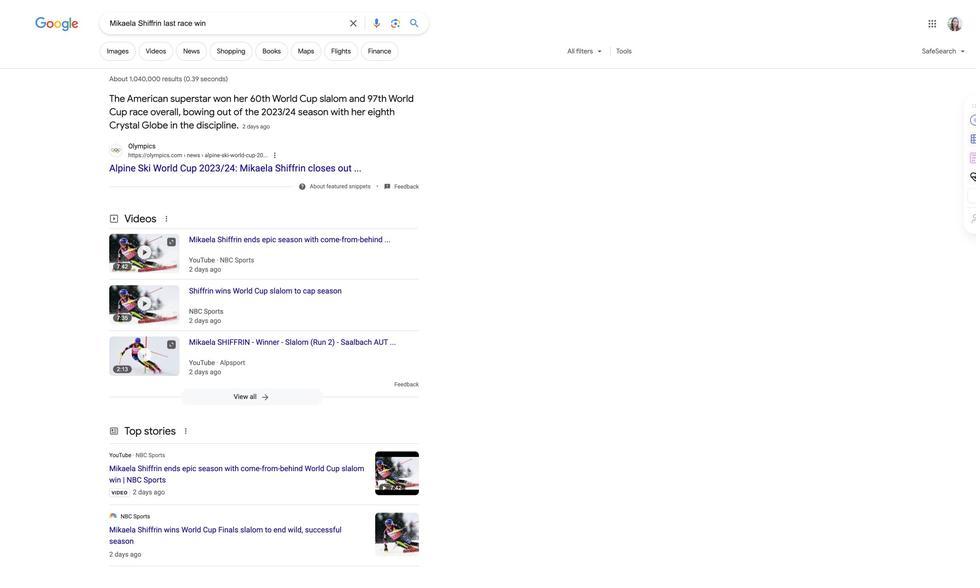 Task type: describe. For each thing, give the bounding box(es) containing it.
search by voice image
[[371, 18, 382, 29]]

search by image image
[[390, 18, 401, 29]]



Task type: locate. For each thing, give the bounding box(es) containing it.
None text field
[[182, 152, 268, 159]]

Search text field
[[110, 18, 342, 30]]

7 minutes, 42 seconds element
[[379, 484, 405, 492]]

heading
[[109, 92, 419, 142], [180, 234, 419, 273], [180, 285, 419, 325], [180, 337, 419, 376], [109, 463, 368, 486], [109, 524, 368, 547]]

None text field
[[128, 151, 268, 160]]

google image
[[35, 17, 79, 31]]

None search field
[[0, 12, 429, 34]]



Task type: vqa. For each thing, say whether or not it's contained in the screenshot.
Amusement in "BUTTON"
no



